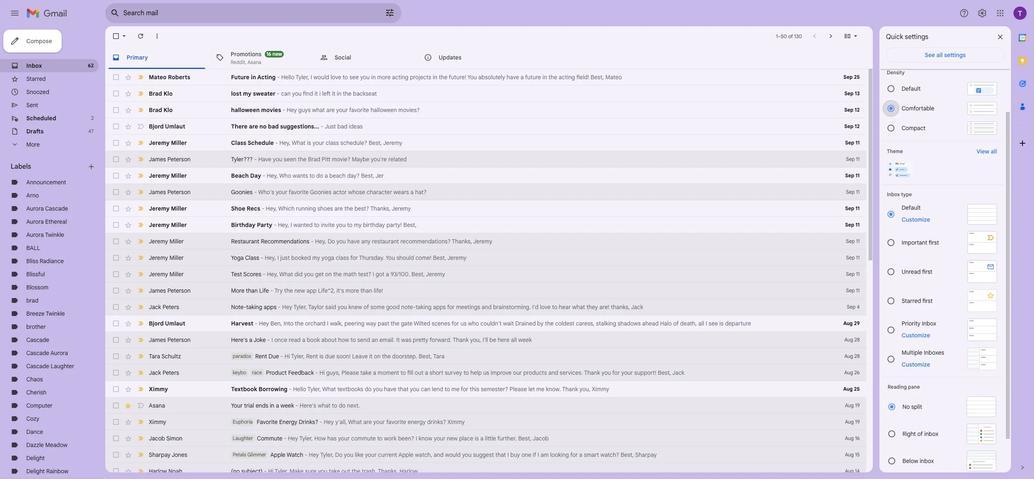 Task type: locate. For each thing, give the bounding box(es) containing it.
thanks,
[[370, 205, 391, 213], [452, 238, 472, 246], [378, 468, 398, 476]]

7 row from the top
[[105, 168, 866, 184]]

noah
[[169, 468, 182, 476]]

sep 11 for shoe recs - hey, which running shoes are the best? thanks, jeremy
[[845, 206, 860, 212]]

cascade aurora
[[26, 350, 68, 357]]

2 bad from the left
[[337, 123, 347, 130]]

umlaut
[[165, 123, 185, 130], [165, 320, 185, 328]]

gmail image
[[26, 5, 71, 21]]

0 horizontal spatial me
[[452, 386, 460, 394]]

69 ‌ from the left
[[462, 403, 462, 410]]

take
[[360, 370, 372, 377], [329, 468, 340, 476]]

- left try
[[270, 287, 273, 295]]

sep for try the new app life^2, it's more than life!
[[846, 288, 855, 294]]

new up acting
[[273, 51, 282, 57]]

29 ‌ from the left
[[403, 403, 403, 410]]

1 vertical spatial delight
[[26, 468, 45, 476]]

compose button
[[3, 30, 62, 53]]

james for tyler??? - have you seen the brad pitt movie? maybe you're related
[[149, 156, 166, 163]]

1 vertical spatial 25
[[854, 387, 860, 393]]

us right help
[[483, 370, 489, 377]]

email.
[[380, 337, 395, 344]]

my left yoga
[[312, 255, 320, 262]]

1 vertical spatial would
[[445, 452, 461, 459]]

1 horizontal spatial see
[[709, 320, 718, 328]]

0 horizontal spatial apple
[[270, 452, 285, 459]]

1 vertical spatial customize
[[902, 332, 930, 339]]

1 horizontal spatial bad
[[337, 123, 347, 130]]

twinkle down ethereal
[[45, 232, 64, 239]]

sep for hey, what did you get on the math test? i got a 93/100. best, jeremy
[[846, 271, 855, 278]]

see all settings button
[[886, 48, 1005, 63]]

delight down 'delight' link
[[26, 468, 45, 476]]

1 jack peters from the top
[[149, 304, 179, 311]]

on down an
[[374, 353, 381, 361]]

1 vertical spatial aug 28
[[845, 354, 860, 360]]

lost my sweater - can you find it i left it in the backseat
[[231, 90, 377, 97]]

got
[[376, 271, 384, 278]]

1 vertical spatial settings
[[944, 51, 966, 59]]

21 row from the top
[[105, 398, 866, 415]]

0 vertical spatial inbox
[[924, 431, 939, 438]]

fill
[[407, 370, 413, 377]]

a left moment
[[373, 370, 376, 377]]

laughter down 'euphoria' on the bottom of page
[[233, 436, 253, 442]]

inbox
[[924, 431, 939, 438], [920, 458, 934, 466]]

for right scenes
[[452, 320, 459, 328]]

2 acting from the left
[[559, 74, 575, 81]]

dance
[[26, 429, 43, 436]]

27 ‌ from the left
[[400, 403, 400, 410]]

new inside promotions, 16 new messages, tab
[[273, 51, 282, 57]]

first for unread first
[[922, 268, 933, 276]]

58 ‌ from the left
[[445, 403, 445, 410]]

new left place in the bottom of the page
[[447, 436, 458, 443]]

sep for hey, do you have any restaurant recommendations? thanks, jeremy
[[846, 239, 855, 245]]

hey, up seen
[[279, 139, 291, 147]]

asana inside promotions, 16 new messages, tab
[[248, 59, 261, 65]]

promotions, 16 new messages, tab
[[209, 46, 313, 69]]

hey, for hey, what is your class schedule? best, jeremy
[[279, 139, 291, 147]]

24 row from the top
[[105, 447, 866, 464]]

1 horizontal spatial starred
[[902, 298, 921, 305]]

2 horizontal spatial inbox
[[922, 320, 937, 328]]

0 horizontal spatial out
[[342, 468, 350, 476]]

aug left 15
[[845, 452, 854, 459]]

11 for class schedule - hey, what is your class schedule? best, jeremy
[[856, 140, 860, 146]]

rent left due
[[255, 353, 267, 361]]

0 vertical spatial new
[[273, 51, 282, 57]]

right of inbox
[[903, 431, 939, 438]]

sep 11 for beach day - hey, who wants to do a beach day? best, jer
[[845, 173, 860, 179]]

2 delight from the top
[[26, 468, 45, 476]]

14 row from the top
[[105, 283, 866, 299]]

brad for lost my sweater - can you find it i left it in the backseat
[[149, 90, 162, 97]]

inbox
[[26, 62, 42, 70], [887, 192, 900, 198], [922, 320, 937, 328]]

more inside more button
[[26, 141, 40, 148]]

row containing jacob simon
[[105, 431, 866, 447]]

all right see
[[937, 51, 943, 59]]

1 horizontal spatial thank
[[562, 386, 578, 394]]

None checkbox
[[112, 73, 120, 81], [112, 90, 120, 98], [112, 106, 120, 114], [112, 123, 120, 131], [112, 155, 120, 164], [112, 172, 120, 180], [112, 205, 120, 213], [112, 221, 120, 229], [112, 287, 120, 295], [112, 353, 120, 361], [112, 402, 120, 410], [112, 419, 120, 427], [112, 435, 120, 443], [112, 73, 120, 81], [112, 90, 120, 98], [112, 106, 120, 114], [112, 123, 120, 131], [112, 155, 120, 164], [112, 172, 120, 180], [112, 205, 120, 213], [112, 221, 120, 229], [112, 287, 120, 295], [112, 353, 120, 361], [112, 402, 120, 410], [112, 419, 120, 427], [112, 435, 120, 443]]

sep for can you find it i left it in the backseat
[[845, 90, 854, 97]]

2 jeremy miller from the top
[[149, 172, 187, 180]]

klo for lost
[[164, 90, 173, 97]]

row
[[105, 69, 866, 86], [105, 86, 866, 102], [105, 102, 866, 118], [105, 118, 866, 135], [105, 135, 866, 151], [105, 151, 866, 168], [105, 168, 866, 184], [105, 184, 866, 201], [105, 201, 866, 217], [105, 217, 866, 234], [105, 234, 866, 250], [105, 250, 866, 266], [105, 266, 866, 283], [105, 283, 866, 299], [105, 299, 866, 316], [105, 316, 866, 332], [105, 332, 866, 349], [105, 349, 866, 365], [105, 365, 866, 382], [105, 382, 866, 398], [105, 398, 866, 415], [105, 415, 866, 431], [105, 431, 866, 447], [105, 447, 866, 464], [105, 464, 866, 480]]

1 vertical spatial hi
[[320, 370, 325, 377]]

dazzle
[[26, 442, 44, 449]]

like
[[355, 452, 364, 459]]

tyler, up feedback at the left of page
[[291, 353, 305, 361]]

1 vertical spatial please
[[510, 386, 527, 394]]

laughter inside labels navigation
[[51, 363, 74, 371]]

in up the backseat
[[371, 74, 376, 81]]

11 for goonies - who's your favorite goonies actor whose character wears a hat?
[[856, 189, 860, 195]]

me down survey on the bottom left
[[452, 386, 460, 394]]

radiance
[[40, 258, 64, 265]]

let
[[529, 386, 535, 394]]

0 vertical spatial can
[[281, 90, 291, 97]]

you
[[360, 74, 370, 81], [292, 90, 302, 97], [273, 156, 282, 163], [336, 222, 346, 229], [336, 238, 346, 246], [304, 271, 314, 278], [338, 304, 347, 311], [602, 370, 611, 377], [373, 386, 383, 394], [410, 386, 419, 394], [344, 452, 353, 459], [462, 452, 472, 459], [318, 468, 327, 476]]

james for more than life - try the new app life^2, it's more than life!
[[149, 287, 166, 295]]

here
[[498, 337, 510, 344]]

2 umlaut from the top
[[165, 320, 185, 328]]

5 ‌ from the left
[[367, 403, 367, 410]]

1 goonies from the left
[[231, 189, 253, 196]]

sep for hey, i wanted to invite you to my birthday party! best,
[[845, 222, 854, 228]]

0 horizontal spatial week
[[281, 403, 294, 410]]

0 horizontal spatial my
[[243, 90, 252, 97]]

row containing harlow noah
[[105, 464, 866, 480]]

jacob left simon
[[149, 436, 165, 443]]

caress,
[[576, 320, 595, 328]]

50
[[781, 33, 787, 39]]

sep 11 for birthday party - hey, i wanted to invite you to my birthday party! best,
[[845, 222, 860, 228]]

inbox up starred link
[[26, 62, 42, 70]]

brother
[[26, 324, 46, 331]]

1 aug 28 from the top
[[845, 337, 860, 343]]

pitt
[[322, 156, 330, 163]]

jeremy
[[149, 139, 170, 147], [383, 139, 402, 147], [149, 172, 170, 180], [149, 205, 170, 213], [392, 205, 411, 213], [149, 222, 170, 229], [149, 238, 168, 246], [473, 238, 492, 246], [149, 255, 168, 262], [447, 255, 467, 262], [149, 271, 168, 278], [426, 271, 445, 278]]

i left wanted
[[291, 222, 292, 229]]

1 horizontal spatial 16
[[855, 436, 860, 442]]

has
[[327, 436, 337, 443]]

customize down the multiple
[[902, 361, 930, 369]]

halloween
[[231, 107, 260, 114], [371, 107, 397, 114]]

1 12 from the top
[[855, 107, 860, 113]]

delight for delight rainbow
[[26, 468, 45, 476]]

the right into
[[295, 320, 304, 328]]

us for help
[[483, 370, 489, 377]]

brad klo for halloween
[[149, 107, 173, 114]]

future!
[[449, 74, 466, 81]]

2 me from the left
[[536, 386, 545, 394]]

1 vertical spatial asana
[[149, 403, 165, 410]]

out left 'trash.'
[[342, 468, 350, 476]]

0 horizontal spatial settings
[[905, 33, 929, 41]]

jack peters
[[149, 304, 179, 311], [149, 370, 179, 377]]

asana up jacob simon on the bottom of page
[[149, 403, 165, 410]]

buy
[[511, 452, 520, 459]]

miller for birthday
[[171, 222, 187, 229]]

aug up 'aug 15'
[[845, 436, 854, 442]]

0 horizontal spatial do
[[328, 238, 335, 246]]

0 vertical spatial would
[[314, 74, 329, 81]]

tab list
[[1011, 26, 1034, 450], [105, 46, 873, 69]]

note-
[[401, 304, 416, 311]]

you right invite
[[336, 222, 346, 229]]

peterson for more
[[167, 287, 191, 295]]

best, right field!
[[591, 74, 604, 81]]

2 25 from the top
[[854, 387, 860, 393]]

0 vertical spatial settings
[[905, 33, 929, 41]]

3 james from the top
[[149, 287, 166, 295]]

81 ‌ from the left
[[479, 403, 479, 410]]

23 ‌ from the left
[[394, 403, 394, 410]]

aug 28 for tara schultz
[[845, 354, 860, 360]]

jeremy miller for class schedule
[[149, 139, 187, 147]]

advanced search options image
[[382, 5, 398, 21]]

twinkle right breeze
[[46, 310, 65, 318]]

tara
[[149, 353, 160, 361], [433, 353, 445, 361]]

0 vertical spatial customize button
[[897, 215, 935, 225]]

1 horizontal spatial more
[[231, 287, 244, 295]]

drained
[[515, 320, 536, 328]]

2 vertical spatial have
[[384, 386, 397, 394]]

below inbox
[[903, 458, 934, 466]]

hi left guys,
[[320, 370, 325, 377]]

0 horizontal spatial bad
[[268, 123, 279, 130]]

favorite down wants
[[289, 189, 309, 196]]

jeremy miller for shoe recs
[[149, 205, 187, 213]]

inbox inside labels navigation
[[26, 62, 42, 70]]

83 ‌ from the left
[[482, 403, 482, 410]]

None search field
[[105, 3, 401, 23]]

brainstorming.
[[493, 304, 531, 311]]

one
[[522, 452, 531, 459]]

it right left
[[332, 90, 335, 97]]

and up know.
[[548, 370, 558, 377]]

aug 28 up aug 26
[[845, 354, 860, 360]]

0 vertical spatial brad klo
[[149, 90, 173, 97]]

laughter
[[51, 363, 74, 371], [233, 436, 253, 442]]

1 horizontal spatial asana
[[248, 59, 261, 65]]

mateo right field!
[[606, 74, 622, 81]]

0 vertical spatial week
[[518, 337, 532, 344]]

16 ‌ from the left
[[384, 403, 384, 410]]

cascade up ethereal
[[45, 205, 68, 213]]

any
[[361, 238, 371, 246]]

4 james from the top
[[149, 337, 166, 344]]

2 horizontal spatial have
[[507, 74, 519, 81]]

32 ‌ from the left
[[407, 403, 407, 410]]

60 ‌ from the left
[[448, 403, 448, 410]]

1 horizontal spatial apps
[[433, 304, 446, 311]]

default up comfortable
[[902, 85, 921, 93]]

sep 11 for more than life - try the new app life^2, it's more than life!
[[846, 288, 860, 294]]

miller for shoe
[[171, 205, 187, 213]]

twinkle for aurora twinkle
[[45, 232, 64, 239]]

1 vertical spatial inbox
[[887, 192, 900, 198]]

starred up 'snoozed'
[[26, 75, 46, 83]]

56 ‌ from the left
[[443, 403, 443, 410]]

starred inside labels navigation
[[26, 75, 46, 83]]

11 row from the top
[[105, 234, 866, 250]]

best, right come!
[[433, 255, 446, 262]]

1 vertical spatial take
[[329, 468, 340, 476]]

it right 'leave'
[[369, 353, 373, 361]]

leave
[[352, 353, 368, 361]]

some
[[371, 304, 385, 311]]

do up yoga
[[328, 238, 335, 246]]

aug 19 for asana
[[845, 403, 860, 409]]

1 vertical spatial bjord umlaut
[[149, 320, 185, 328]]

the right 'by'
[[545, 320, 554, 328]]

2 sharpay from the left
[[635, 452, 657, 459]]

0 horizontal spatial more
[[26, 141, 40, 148]]

0 vertical spatial take
[[360, 370, 372, 377]]

i
[[319, 90, 321, 97]]

9 row from the top
[[105, 201, 866, 217]]

5 row from the top
[[105, 135, 866, 151]]

26 ‌ from the left
[[398, 403, 398, 410]]

and up couldn't
[[482, 304, 492, 311]]

1 vertical spatial brad
[[149, 107, 162, 114]]

aug 29
[[844, 321, 860, 327]]

2 12 from the top
[[855, 123, 860, 130]]

see up the backseat
[[350, 74, 359, 81]]

68 ‌ from the left
[[460, 403, 460, 410]]

1 peterson from the top
[[167, 156, 191, 163]]

delight link
[[26, 455, 45, 463]]

to up restaurant recommendations - hey, do you have any restaurant recommendations? thanks, jeremy
[[347, 222, 352, 229]]

recommendations?
[[401, 238, 451, 246]]

the left future! in the left of the page
[[439, 74, 448, 81]]

customize down priority inbox
[[902, 332, 930, 339]]

45 ‌ from the left
[[426, 403, 426, 410]]

2 klo from the top
[[164, 107, 173, 114]]

3 customize from the top
[[902, 361, 930, 369]]

social tab
[[313, 46, 417, 69]]

1 vertical spatial thanks,
[[452, 238, 472, 246]]

an
[[372, 337, 378, 344]]

on right get
[[325, 271, 332, 278]]

0 vertical spatial love
[[331, 74, 341, 81]]

1 vertical spatial customize button
[[897, 331, 935, 341]]

aurora for aurora cascade
[[26, 205, 44, 213]]

main content
[[105, 26, 873, 480]]

app
[[307, 287, 317, 295]]

take right sure
[[329, 468, 340, 476]]

due
[[269, 353, 279, 361]]

2 jack peters from the top
[[149, 370, 179, 377]]

1 horizontal spatial do
[[339, 403, 346, 410]]

first for important first
[[929, 239, 939, 247]]

apple left "watch"
[[270, 452, 285, 459]]

love right i'd
[[540, 304, 551, 311]]

1 row from the top
[[105, 69, 866, 86]]

0 vertical spatial delight
[[26, 455, 45, 463]]

0 horizontal spatial than
[[246, 287, 258, 295]]

1 brad klo from the top
[[149, 90, 173, 97]]

you up the backseat
[[360, 74, 370, 81]]

9 ‌ from the left
[[373, 403, 373, 410]]

aug up aug 16
[[845, 419, 854, 426]]

day?
[[347, 172, 360, 180]]

hello right acting
[[281, 74, 294, 81]]

28 down 29
[[855, 337, 860, 343]]

19 ‌ from the left
[[388, 403, 388, 410]]

93/100.
[[391, 271, 410, 278]]

row containing asana
[[105, 398, 866, 415]]

82 ‌ from the left
[[481, 403, 481, 410]]

aug 28 for james peterson
[[845, 337, 860, 343]]

0 vertical spatial out
[[415, 370, 424, 377]]

did
[[295, 271, 303, 278]]

love down social
[[331, 74, 341, 81]]

doorstep.
[[392, 353, 417, 361]]

2 vertical spatial my
[[312, 255, 320, 262]]

1 jeremy miller from the top
[[149, 139, 187, 147]]

reading pane element
[[888, 385, 996, 391]]

1 vertical spatial umlaut
[[165, 320, 185, 328]]

scores
[[243, 271, 261, 278]]

aurora up aurora twinkle link
[[26, 218, 44, 226]]

1 vertical spatial see
[[709, 320, 718, 328]]

paradox
[[233, 354, 251, 360]]

2 vertical spatial customize
[[902, 361, 930, 369]]

1 vertical spatial and
[[548, 370, 558, 377]]

do for textbooks
[[365, 386, 372, 394]]

to right wants
[[310, 172, 315, 180]]

thanks, down character
[[370, 205, 391, 213]]

2 sep 12 from the top
[[844, 123, 860, 130]]

first right important
[[929, 239, 939, 247]]

1 vertical spatial 12
[[855, 123, 860, 130]]

main content containing promotions
[[105, 26, 873, 480]]

best, left jer
[[361, 172, 374, 180]]

favorite
[[257, 419, 278, 426]]

james peterson for more than life
[[149, 287, 191, 295]]

bliss radiance
[[26, 258, 64, 265]]

no
[[903, 404, 910, 411]]

(no subject) - hi tyler, make sure you take out the trash. thanks, harlow
[[231, 468, 418, 476]]

11 for more than life - try the new app life^2, it's more than life!
[[856, 288, 860, 294]]

1 19 from the top
[[855, 403, 860, 409]]

best,
[[591, 74, 604, 81], [369, 139, 382, 147], [361, 172, 374, 180], [403, 222, 417, 229], [433, 255, 446, 262], [412, 271, 425, 278], [419, 353, 432, 361], [658, 370, 671, 377], [518, 436, 532, 443], [621, 452, 634, 459]]

view
[[977, 148, 990, 155]]

13
[[855, 90, 860, 97]]

us for for
[[461, 320, 467, 328]]

1 horizontal spatial tara
[[433, 353, 445, 361]]

a right ends at the left of page
[[276, 403, 279, 410]]

ball
[[26, 245, 40, 252]]

more for more
[[26, 141, 40, 148]]

customize for priority inbox
[[902, 332, 930, 339]]

i left 'got'
[[373, 271, 374, 278]]

sep 11 for tyler??? - have you seen the brad pitt movie? maybe you're related
[[846, 156, 860, 162]]

0 horizontal spatial hi
[[268, 468, 273, 476]]

refresh image
[[137, 32, 145, 40]]

aurora down arno
[[26, 205, 44, 213]]

11 for beach day - hey, who wants to do a beach day? best, jer
[[856, 173, 860, 179]]

jacob simon
[[149, 436, 183, 443]]

inbox for inbox type
[[887, 192, 900, 198]]

quick settings element
[[886, 33, 929, 48]]

1 customize from the top
[[902, 216, 930, 224]]

1 vertical spatial default
[[902, 204, 921, 212]]

you,
[[470, 337, 481, 344], [580, 386, 591, 394]]

16 inside tab
[[267, 51, 271, 57]]

klo for halloween
[[164, 107, 173, 114]]

1 horizontal spatial me
[[536, 386, 545, 394]]

1 vertical spatial that
[[496, 452, 506, 459]]

a left little
[[480, 436, 484, 443]]

1 me from the left
[[452, 386, 460, 394]]

1 vertical spatial class
[[245, 255, 259, 262]]

important first
[[902, 239, 939, 247]]

harlow left noah on the left bottom of page
[[149, 468, 167, 476]]

settings inside button
[[944, 51, 966, 59]]

sep for have you seen the brad pitt movie? maybe you're related
[[846, 156, 855, 162]]

0 horizontal spatial sharpay
[[149, 452, 171, 459]]

39 ‌ from the left
[[417, 403, 417, 410]]

the left math
[[333, 271, 342, 278]]

1 vertical spatial can
[[421, 386, 431, 394]]

3 row from the top
[[105, 102, 866, 118]]

2 vertical spatial do
[[339, 403, 346, 410]]

1 horizontal spatial than
[[361, 287, 372, 295]]

do
[[328, 238, 335, 246], [335, 452, 343, 459]]

peterson for goonies
[[167, 189, 191, 196]]

4 ‌ from the left
[[366, 403, 366, 410]]

inbox type element
[[887, 192, 997, 198]]

3 jeremy miller from the top
[[149, 205, 187, 213]]

james for goonies - who's your favorite goonies actor whose character wears a hat?
[[149, 189, 166, 196]]

1 vertical spatial thank
[[584, 370, 600, 377]]

2 james peterson from the top
[[149, 189, 191, 196]]

settings
[[905, 33, 929, 41], [944, 51, 966, 59]]

22 ‌ from the left
[[392, 403, 392, 410]]

aurora for aurora ethereal
[[26, 218, 44, 226]]

should
[[397, 255, 414, 262]]

more for more than life - try the new app life^2, it's more than life!
[[231, 287, 244, 295]]

2 aug 28 from the top
[[845, 354, 860, 360]]

2 vertical spatial and
[[434, 452, 444, 459]]

1 horizontal spatial new
[[294, 287, 305, 295]]

3 peterson from the top
[[167, 287, 191, 295]]

1 horizontal spatial goonies
[[310, 189, 332, 196]]

customize button for multiple inboxes
[[897, 360, 935, 370]]

4 jeremy miller from the top
[[149, 222, 187, 229]]

test?
[[358, 271, 371, 278]]

bjord umlaut for there
[[149, 123, 185, 130]]

search mail image
[[108, 6, 123, 21]]

tyler, left make
[[275, 468, 288, 476]]

sharpay
[[149, 452, 171, 459], [635, 452, 657, 459]]

textbooks
[[337, 386, 363, 394]]

miller for restaurant
[[170, 238, 184, 246]]

hey, for hey, which running shoes are the best? thanks, jeremy
[[266, 205, 277, 213]]

what down guys,
[[322, 386, 336, 394]]

29
[[854, 321, 860, 327]]

sent
[[26, 102, 38, 109]]

tyler, left the how
[[299, 436, 313, 443]]

jer
[[376, 172, 384, 180]]

thank for please
[[562, 386, 578, 394]]

- right drinks?
[[320, 419, 322, 426]]

primary tab
[[105, 46, 209, 69]]

inbox for inbox
[[26, 62, 42, 70]]

inbox left type
[[887, 192, 900, 198]]

jeremy miller for birthday party
[[149, 222, 187, 229]]

0 horizontal spatial can
[[281, 90, 291, 97]]

shoe
[[231, 205, 245, 213]]

cascade for cascade laughter
[[26, 363, 49, 371]]

row containing sharpay jones
[[105, 447, 866, 464]]

shoes
[[317, 205, 333, 213]]

product feedback - hi guys, please take a moment to fill out a short survey to help us improve our products and services. thank you for your support! best, jack
[[266, 370, 685, 377]]

65 ‌ from the left
[[456, 403, 456, 410]]

james peterson for goonies
[[149, 189, 191, 196]]

euphoria favorite energy drinks? - hey y'all, what are your favorite energy drinks? ximmy
[[233, 419, 465, 426]]

aug 28 down "aug 29"
[[845, 337, 860, 343]]

you down place in the bottom of the page
[[462, 452, 472, 459]]

unread first
[[902, 268, 933, 276]]

1 horizontal spatial jacob
[[533, 436, 549, 443]]

3 customize button from the top
[[897, 360, 935, 370]]

0 horizontal spatial laughter
[[51, 363, 74, 371]]

here's up drinks?
[[300, 403, 316, 410]]

2 vertical spatial hi
[[268, 468, 273, 476]]

miller for yoga
[[170, 255, 184, 262]]

starred first
[[902, 298, 933, 305]]

0 horizontal spatial asana
[[149, 403, 165, 410]]

for right looking
[[570, 452, 578, 459]]

umlaut for there
[[165, 123, 185, 130]]

7 ‌ from the left
[[370, 403, 370, 410]]

starred up priority
[[902, 298, 921, 305]]

2 customize from the top
[[902, 332, 930, 339]]

first right unread
[[922, 268, 933, 276]]

0 vertical spatial umlaut
[[165, 123, 185, 130]]

hey, left which
[[266, 205, 277, 213]]

aurora ethereal
[[26, 218, 67, 226]]

1 bjord umlaut from the top
[[149, 123, 185, 130]]

moment
[[378, 370, 399, 377]]

please up textbooks
[[342, 370, 359, 377]]

snoozed
[[26, 88, 49, 96]]

(no
[[231, 468, 240, 476]]

0 vertical spatial you
[[468, 74, 477, 81]]

0 horizontal spatial mateo
[[149, 74, 167, 81]]

sep 12 for there are no bad suggestions... - just bad ideas
[[844, 123, 860, 130]]

1 bjord from the top
[[149, 123, 164, 130]]

0 horizontal spatial halloween
[[231, 107, 260, 114]]

apps down life
[[264, 304, 277, 311]]

how
[[314, 436, 326, 443]]

2 customize button from the top
[[897, 331, 935, 341]]

commute
[[351, 436, 376, 443]]

customize button for priority inbox
[[897, 331, 935, 341]]

lend
[[432, 386, 443, 394]]

None checkbox
[[112, 32, 120, 40], [112, 139, 120, 147], [112, 188, 120, 197], [112, 238, 120, 246], [112, 254, 120, 262], [112, 271, 120, 279], [112, 304, 120, 312], [112, 320, 120, 328], [112, 336, 120, 345], [112, 369, 120, 378], [112, 386, 120, 394], [112, 452, 120, 460], [112, 468, 120, 476], [112, 32, 120, 40], [112, 139, 120, 147], [112, 188, 120, 197], [112, 238, 120, 246], [112, 254, 120, 262], [112, 271, 120, 279], [112, 304, 120, 312], [112, 320, 120, 328], [112, 336, 120, 345], [112, 369, 120, 378], [112, 386, 120, 394], [112, 452, 120, 460], [112, 468, 120, 476]]

pane
[[908, 385, 920, 391]]

customize button down priority inbox
[[897, 331, 935, 341]]

1 horizontal spatial settings
[[944, 51, 966, 59]]

aug 19 for ximmy
[[845, 419, 860, 426]]

1 vertical spatial you,
[[580, 386, 591, 394]]

53 ‌ from the left
[[438, 403, 438, 410]]

Search mail text field
[[123, 9, 362, 17]]

new
[[273, 51, 282, 57], [294, 287, 305, 295], [447, 436, 458, 443]]

cascade for cascade link
[[26, 337, 49, 344]]

3 ‌ from the left
[[364, 403, 364, 410]]

1 vertical spatial laughter
[[233, 436, 253, 442]]



Task type: describe. For each thing, give the bounding box(es) containing it.
77 ‌ from the left
[[473, 403, 473, 410]]

0 horizontal spatial it
[[315, 90, 318, 97]]

you right sure
[[318, 468, 327, 476]]

trash.
[[362, 468, 377, 476]]

jeremy miller for restaurant recommendations
[[149, 238, 184, 246]]

0 vertical spatial do
[[328, 238, 335, 246]]

- right party
[[274, 222, 277, 229]]

to left help
[[464, 370, 469, 377]]

note-
[[231, 304, 246, 311]]

to left the work at the bottom left of page
[[377, 436, 383, 443]]

1 harlow from the left
[[149, 468, 167, 476]]

arno link
[[26, 192, 39, 199]]

1
[[776, 33, 778, 39]]

schedule
[[248, 139, 274, 147]]

hey, for hey, do you have any restaurant recommendations? thanks, jeremy
[[315, 238, 326, 246]]

it
[[396, 337, 400, 344]]

energy
[[279, 419, 297, 426]]

tyler??? - have you seen the brad pitt movie? maybe you're related
[[231, 156, 407, 163]]

you right 'did'
[[304, 271, 314, 278]]

brad for halloween movies - hey guys what are your favorite halloween movies?
[[149, 107, 162, 114]]

tyler, up lost my sweater - can you find it i left it in the backseat
[[296, 74, 309, 81]]

0 vertical spatial my
[[243, 90, 252, 97]]

0 vertical spatial thank
[[453, 337, 469, 344]]

theme element
[[887, 148, 903, 156]]

6 row from the top
[[105, 151, 866, 168]]

35 ‌ from the left
[[412, 403, 412, 410]]

2
[[91, 115, 94, 121]]

34 ‌ from the left
[[410, 403, 410, 410]]

1 vertical spatial here's
[[300, 403, 316, 410]]

sep 12 for halloween movies - hey guys what are your favorite halloween movies?
[[844, 107, 860, 113]]

starred for starred first
[[902, 298, 921, 305]]

46 ‌ from the left
[[428, 403, 428, 410]]

are left no
[[249, 123, 258, 130]]

sep for hey tyler, taylor said you knew of some good note-taking apps for meetings and brainstorming. i'd love to hear what they are! thanks, jack
[[847, 304, 856, 310]]

i right death,
[[706, 320, 707, 328]]

1 vertical spatial on
[[374, 353, 381, 361]]

10 row from the top
[[105, 217, 866, 234]]

sep 11 for class schedule - hey, what is your class schedule? best, jeremy
[[845, 140, 860, 146]]

to right lend
[[445, 386, 450, 394]]

settings image
[[978, 8, 987, 18]]

roberts
[[168, 74, 190, 81]]

2 taking from the left
[[416, 304, 432, 311]]

0 vertical spatial class
[[326, 139, 339, 147]]

sep 11 for restaurant recommendations - hey, do you have any restaurant recommendations? thanks, jeremy
[[846, 239, 860, 245]]

78 ‌ from the left
[[475, 403, 475, 410]]

0 vertical spatial hi
[[285, 353, 290, 361]]

- right feedback at the left of page
[[315, 370, 318, 377]]

thank for our
[[584, 370, 600, 377]]

- right sweater
[[277, 90, 280, 97]]

peters for sep 4
[[163, 304, 179, 311]]

1 vertical spatial week
[[281, 403, 294, 410]]

sure
[[305, 468, 316, 476]]

2 harlow from the left
[[400, 468, 418, 476]]

is left "due"
[[320, 353, 324, 361]]

55 ‌ from the left
[[441, 403, 441, 410]]

- right 'day'
[[263, 172, 265, 180]]

1 jacob from the left
[[149, 436, 165, 443]]

main menu image
[[10, 8, 20, 18]]

you left seen
[[273, 156, 282, 163]]

all right death,
[[699, 320, 704, 328]]

- right movies
[[283, 107, 285, 114]]

25 for hello tyler, i would love to see you in more acting projects in the future! you absolutely have a future in the acting field! best, mateo
[[854, 74, 860, 80]]

suggest
[[473, 452, 494, 459]]

keybo
[[233, 370, 246, 376]]

best, up one
[[518, 436, 532, 443]]

are right shoes
[[335, 205, 343, 213]]

to up y'all,
[[332, 403, 337, 410]]

hey up into
[[282, 304, 292, 311]]

33 ‌ from the left
[[409, 403, 409, 410]]

11 for shoe recs - hey, which running shoes are the best? thanks, jeremy
[[856, 206, 860, 212]]

4 row from the top
[[105, 118, 866, 135]]

hey up sure
[[309, 452, 319, 459]]

multiple
[[902, 349, 923, 357]]

to right how
[[351, 337, 356, 344]]

- right "borrowing" on the left bottom of page
[[289, 386, 292, 394]]

tab list containing promotions
[[105, 46, 873, 69]]

peterson for here's
[[167, 337, 191, 344]]

hey, for hey, who wants to do a beach day? best, jer
[[267, 172, 278, 180]]

test scores - hey, what did you get on the math test? i got a 93/100. best, jeremy
[[231, 271, 445, 278]]

aug left 26
[[844, 370, 853, 376]]

1 vertical spatial you
[[386, 255, 395, 262]]

row containing mateo roberts
[[105, 69, 866, 86]]

49 ‌ from the left
[[432, 403, 432, 410]]

0 horizontal spatial on
[[325, 271, 332, 278]]

aurora for aurora twinkle
[[26, 232, 44, 239]]

what down "suggestions..."
[[292, 139, 306, 147]]

0 vertical spatial you,
[[470, 337, 481, 344]]

miller for test
[[170, 271, 184, 278]]

in left acting
[[251, 74, 256, 81]]

0 horizontal spatial favorite
[[289, 189, 309, 196]]

jack peters for aug
[[149, 370, 179, 377]]

the right future
[[549, 74, 557, 81]]

for left this
[[461, 386, 468, 394]]

soon!
[[336, 353, 351, 361]]

jack peters for sep
[[149, 304, 179, 311]]

- right joke
[[267, 337, 270, 344]]

11 for tyler??? - have you seen the brad pitt movie? maybe you're related
[[856, 156, 860, 162]]

jeremy miller for yoga class
[[149, 255, 184, 262]]

0 horizontal spatial more
[[346, 287, 359, 295]]

a right read
[[302, 337, 305, 344]]

28 for james peterson
[[855, 337, 860, 343]]

2 vertical spatial brad
[[308, 156, 320, 163]]

aug 14
[[845, 469, 860, 475]]

- down wanted
[[311, 238, 314, 246]]

12 for halloween movies - hey guys what are your favorite halloween movies?
[[855, 107, 860, 113]]

commute
[[257, 436, 282, 443]]

for left support!
[[612, 370, 620, 377]]

best, right support!
[[658, 370, 671, 377]]

announcement link
[[26, 179, 66, 186]]

life!
[[374, 287, 383, 295]]

this
[[470, 386, 479, 394]]

sep for hey, what is your class schedule? best, jeremy
[[845, 140, 854, 146]]

73 ‌ from the left
[[468, 403, 468, 410]]

1 horizontal spatial take
[[360, 370, 372, 377]]

more image
[[153, 32, 161, 40]]

meetings
[[456, 304, 480, 311]]

character
[[367, 189, 392, 196]]

19 for asana
[[855, 403, 860, 409]]

31 ‌ from the left
[[406, 403, 406, 410]]

0 horizontal spatial take
[[329, 468, 340, 476]]

couldn't
[[481, 320, 502, 328]]

13 row from the top
[[105, 266, 866, 283]]

2 goonies from the left
[[310, 189, 332, 196]]

84 ‌ from the left
[[484, 403, 484, 410]]

support image
[[959, 8, 969, 18]]

2 default from the top
[[902, 204, 921, 212]]

16 row from the top
[[105, 316, 866, 332]]

18 ‌ from the left
[[387, 403, 387, 410]]

best, down come!
[[412, 271, 425, 278]]

blossom
[[26, 284, 48, 292]]

1 apple from the left
[[270, 452, 285, 459]]

hey left guys
[[287, 107, 297, 114]]

movie?
[[332, 156, 350, 163]]

25 ‌ from the left
[[397, 403, 397, 410]]

computer link
[[26, 403, 52, 410]]

1 vertical spatial have
[[347, 238, 360, 246]]

cherish
[[26, 389, 47, 397]]

a left hat?
[[411, 189, 414, 196]]

1 horizontal spatial and
[[482, 304, 492, 311]]

1 horizontal spatial love
[[540, 304, 551, 311]]

acting
[[257, 74, 276, 81]]

james for here's a joke - i once read a book about how to send an email. it was pretty forward. thank you, i'll be here all week
[[149, 337, 166, 344]]

1 vertical spatial what
[[572, 304, 585, 311]]

24 ‌ from the left
[[395, 403, 395, 410]]

- up scores
[[261, 255, 263, 262]]

row containing tara schultz
[[105, 349, 866, 365]]

11 for restaurant recommendations - hey, do you have any restaurant recommendations? thanks, jeremy
[[856, 239, 860, 245]]

25 for hello tyler, what textbooks do you have that you can lend to me for this semester? please let me know. thank you, ximmy
[[854, 387, 860, 393]]

a left short
[[425, 370, 428, 377]]

more button
[[0, 138, 99, 151]]

customize button for default
[[897, 215, 935, 225]]

borrowing
[[259, 386, 287, 394]]

are up the just
[[326, 107, 335, 114]]

to left fill
[[401, 370, 406, 377]]

0 horizontal spatial see
[[350, 74, 359, 81]]

what left 'did'
[[279, 271, 293, 278]]

1 vertical spatial class
[[336, 255, 349, 262]]

a left smart
[[579, 452, 583, 459]]

customize for default
[[902, 216, 930, 224]]

see all settings
[[925, 51, 966, 59]]

smart
[[584, 452, 599, 459]]

harlow noah
[[149, 468, 182, 476]]

42 ‌ from the left
[[422, 403, 422, 410]]

whose
[[348, 189, 365, 196]]

0 vertical spatial please
[[342, 370, 359, 377]]

blissful
[[26, 271, 45, 278]]

2 tara from the left
[[433, 353, 445, 361]]

computer
[[26, 403, 52, 410]]

toggle split pane mode image
[[843, 32, 852, 40]]

17 row from the top
[[105, 332, 866, 349]]

sep 13
[[845, 90, 860, 97]]

1 horizontal spatial can
[[421, 386, 431, 394]]

cascade for cascade aurora
[[26, 350, 49, 357]]

way
[[366, 320, 376, 328]]

36 ‌ from the left
[[413, 403, 413, 410]]

aug down aug 26
[[844, 387, 853, 393]]

miller for class
[[171, 139, 187, 147]]

delight for 'delight' link
[[26, 455, 45, 463]]

2 mateo from the left
[[606, 74, 622, 81]]

2 horizontal spatial it
[[369, 353, 373, 361]]

- left the just
[[321, 123, 323, 130]]

thursday.
[[359, 255, 385, 262]]

starred for starred link
[[26, 75, 46, 83]]

of right halo
[[673, 320, 679, 328]]

related
[[388, 156, 407, 163]]

for left meetings
[[447, 304, 455, 311]]

i left the just
[[277, 255, 279, 262]]

2 rent from the left
[[306, 353, 318, 361]]

0 vertical spatial that
[[398, 386, 409, 394]]

19 for ximmy
[[855, 419, 860, 426]]

- right due
[[281, 353, 283, 361]]

for up math
[[350, 255, 358, 262]]

2 apps from the left
[[433, 304, 446, 311]]

1 rent from the left
[[255, 353, 267, 361]]

sep 11 for test scores - hey, what did you get on the math test? i got a 93/100. best, jeremy
[[846, 271, 860, 278]]

0 horizontal spatial here's
[[231, 337, 248, 344]]

there are no bad suggestions... - just bad ideas
[[231, 123, 363, 130]]

1 vertical spatial hello
[[293, 386, 306, 394]]

laughter inside "laughter commute - hey tyler, how has your commute to work been? i know your new place is a little further. best, jacob"
[[233, 436, 253, 442]]

delight rainbow
[[26, 468, 68, 476]]

28 for tara schultz
[[855, 354, 860, 360]]

1 sharpay from the left
[[149, 452, 171, 459]]

inboxes
[[924, 349, 944, 357]]

beach
[[231, 172, 249, 180]]

1 horizontal spatial do
[[335, 452, 343, 459]]

in right projects
[[433, 74, 437, 81]]

bjord umlaut for harvest
[[149, 320, 185, 328]]

textbook borrowing - hello tyler, what textbooks do you have that you can lend to me for this semester? please let me know. thank you, ximmy
[[231, 386, 609, 394]]

survey
[[445, 370, 462, 377]]

best, right party!
[[403, 222, 417, 229]]

brad
[[26, 297, 38, 305]]

to left hear
[[552, 304, 557, 311]]

short
[[430, 370, 443, 377]]

sep for who's your favorite goonies actor whose character wears a hat?
[[846, 189, 855, 195]]

1 tara from the left
[[149, 353, 160, 361]]

22 row from the top
[[105, 415, 866, 431]]

66 ‌ from the left
[[457, 403, 457, 410]]

2 vertical spatial inbox
[[922, 320, 937, 328]]

what right y'all,
[[348, 419, 362, 426]]

0 horizontal spatial and
[[434, 452, 444, 459]]

54 ‌ from the left
[[440, 403, 440, 410]]

86 ‌ from the left
[[487, 403, 487, 410]]

are up commute
[[363, 419, 372, 426]]

79 ‌ from the left
[[476, 403, 476, 410]]

2 horizontal spatial my
[[354, 222, 362, 229]]

guys
[[298, 107, 311, 114]]

who
[[468, 320, 479, 328]]

sep for hello tyler, i would love to see you in more acting projects in the future! you absolutely have a future in the acting field! best, mateo
[[844, 74, 853, 80]]

12 for there are no bad suggestions... - just bad ideas
[[855, 123, 860, 130]]

63 ‌ from the left
[[453, 403, 453, 410]]

orchard
[[305, 320, 326, 328]]

do for to
[[316, 172, 323, 180]]

52 ‌ from the left
[[437, 403, 437, 410]]

further.
[[497, 436, 517, 443]]

improve
[[491, 370, 512, 377]]

- right schedule
[[275, 139, 278, 147]]

restaurant
[[372, 238, 399, 246]]

the right try
[[284, 287, 293, 295]]

you left 'like'
[[344, 452, 353, 459]]

thanks, for recommendations?
[[452, 238, 472, 246]]

pretty
[[413, 337, 428, 344]]

51 ‌ from the left
[[435, 403, 435, 410]]

sep for hey, which running shoes are the best? thanks, jeremy
[[845, 206, 854, 212]]

actor
[[333, 189, 347, 196]]

hi for guys,
[[320, 370, 325, 377]]

your
[[231, 403, 243, 410]]

social
[[335, 54, 351, 61]]

1 horizontal spatial tab list
[[1011, 26, 1034, 450]]

best, up you're
[[369, 139, 382, 147]]

0 horizontal spatial would
[[314, 74, 329, 81]]

1 acting from the left
[[392, 74, 408, 81]]

2 halloween from the left
[[371, 107, 397, 114]]

snoozed link
[[26, 88, 49, 96]]

sep for just bad ideas
[[844, 123, 854, 130]]

stalking
[[596, 320, 616, 328]]

drinks?
[[299, 419, 318, 426]]

2 vertical spatial new
[[447, 436, 458, 443]]

updates tab
[[417, 46, 521, 69]]

hi for tyler,
[[268, 468, 273, 476]]

is down "suggestions..."
[[307, 139, 311, 147]]

20 ‌ from the left
[[389, 403, 389, 410]]

2 ‌ from the left
[[363, 403, 363, 410]]

6 ‌ from the left
[[369, 403, 369, 410]]

1 horizontal spatial would
[[445, 452, 461, 459]]

you down moment
[[373, 386, 383, 394]]

to down social
[[343, 74, 348, 81]]

2 vertical spatial what
[[318, 403, 331, 410]]

44 ‌ from the left
[[425, 403, 425, 410]]

suggestions...
[[280, 123, 319, 130]]

11 for test scores - hey, what did you get on the math test? i got a 93/100. best, jeremy
[[856, 271, 860, 278]]

1 default from the top
[[902, 85, 921, 93]]

work
[[384, 436, 397, 443]]

display density element
[[887, 70, 997, 76]]

hey, for hey, i wanted to invite you to my birthday party! best,
[[278, 222, 289, 229]]

- right subject)
[[264, 468, 267, 476]]

blissful link
[[26, 271, 45, 278]]

1 bad from the left
[[268, 123, 279, 130]]

0 vertical spatial favorite
[[349, 107, 369, 114]]

2 apple from the left
[[398, 452, 414, 459]]

i left know
[[416, 436, 417, 443]]

james peterson for here's a joke
[[149, 337, 191, 344]]

labels heading
[[11, 163, 87, 171]]

aug 26
[[844, 370, 860, 376]]

place
[[459, 436, 473, 443]]

11 ‌ from the left
[[376, 403, 376, 410]]

1 vertical spatial out
[[342, 468, 350, 476]]

umlaut for harvest
[[165, 320, 185, 328]]

the left 'trash.'
[[352, 468, 360, 476]]

2 horizontal spatial favorite
[[386, 419, 406, 426]]

1 horizontal spatial that
[[496, 452, 506, 459]]

61 ‌ from the left
[[450, 403, 450, 410]]

0 vertical spatial hello
[[281, 74, 294, 81]]

in right ends at the left of page
[[270, 403, 274, 410]]

76 ‌ from the left
[[472, 403, 472, 410]]

energy
[[408, 419, 426, 426]]

taylor
[[308, 304, 324, 311]]

reddit,
[[231, 59, 246, 65]]

hey, for hey, i just booked my yoga class for thursday. you should come! best, jeremy
[[265, 255, 276, 262]]

- right harvest
[[255, 320, 258, 328]]

57 ‌ from the left
[[444, 403, 444, 410]]

first for starred first
[[923, 298, 933, 305]]

67 ‌ from the left
[[459, 403, 459, 410]]

day
[[250, 172, 261, 180]]

11 for birthday party - hey, i wanted to invite you to my birthday party! best,
[[856, 222, 860, 228]]

1 halloween from the left
[[231, 107, 260, 114]]

- right acting
[[277, 74, 280, 81]]

0 vertical spatial more
[[377, 74, 391, 81]]

43 ‌ from the left
[[423, 403, 423, 410]]

50 ‌ from the left
[[434, 403, 434, 410]]

sep for hey guys what are your favorite halloween movies?
[[844, 107, 854, 113]]

the right the past
[[391, 320, 399, 328]]

1 horizontal spatial out
[[415, 370, 424, 377]]

beach
[[329, 172, 346, 180]]

bjord for there are no bad suggestions... - just bad ideas
[[149, 123, 164, 130]]

a right 'got'
[[386, 271, 389, 278]]

labels navigation
[[0, 26, 105, 480]]

72 ‌ from the left
[[466, 403, 466, 410]]

- down try
[[278, 304, 281, 311]]

0 vertical spatial what
[[312, 107, 325, 114]]

1 horizontal spatial you
[[468, 74, 477, 81]]

21 ‌ from the left
[[391, 403, 391, 410]]

a left beach
[[325, 172, 328, 180]]

wants
[[293, 172, 308, 180]]

unread
[[902, 268, 921, 276]]

older image
[[827, 32, 835, 40]]

our
[[513, 370, 522, 377]]

15 row from the top
[[105, 299, 866, 316]]

test
[[231, 271, 242, 278]]

1 horizontal spatial it
[[332, 90, 335, 97]]

watch
[[287, 452, 303, 459]]

16 new
[[267, 51, 282, 57]]

71 ‌ from the left
[[465, 403, 465, 410]]

sep 11 for goonies - who's your favorite goonies actor whose character wears a hat?
[[846, 189, 860, 195]]

20 row from the top
[[105, 382, 866, 398]]

tyler, down feedback at the left of page
[[308, 386, 321, 394]]

of right knew at left bottom
[[364, 304, 369, 311]]

17 ‌ from the left
[[385, 403, 385, 410]]

28 ‌ from the left
[[401, 403, 401, 410]]

jeremy miller for test scores
[[149, 271, 184, 278]]

1 horizontal spatial my
[[312, 255, 320, 262]]

compose
[[26, 37, 52, 45]]

twinkle for breeze twinkle
[[46, 310, 65, 318]]

aug 16
[[845, 436, 860, 442]]

i right if
[[538, 452, 539, 459]]

0 vertical spatial class
[[231, 139, 246, 147]]

1 horizontal spatial have
[[384, 386, 397, 394]]

130
[[794, 33, 802, 39]]

hey, for hey, what did you get on the math test? i got a 93/100. best, jeremy
[[267, 271, 278, 278]]

sep for hey, who wants to do a beach day? best, jer
[[845, 173, 854, 179]]

dance link
[[26, 429, 43, 436]]

note-taking apps - hey tyler, taylor said you knew of some good note-taking apps for meetings and brainstorming. i'd love to hear what they are! thanks, jack
[[231, 304, 643, 311]]

reddit, asana
[[231, 59, 261, 65]]

miller for beach
[[171, 172, 187, 180]]

peterson for tyler???
[[167, 156, 191, 163]]

85 ‌ from the left
[[485, 403, 485, 410]]

priority
[[902, 320, 921, 328]]

2 vertical spatial thanks,
[[378, 468, 398, 476]]

1 ‌ from the left
[[361, 403, 361, 410]]

thanks, for best?
[[370, 205, 391, 213]]

the left best?
[[344, 205, 353, 213]]

hey left y'all,
[[324, 419, 334, 426]]

all right view
[[991, 148, 997, 155]]

life^2,
[[318, 287, 335, 295]]

you right the said
[[338, 304, 347, 311]]

a left joke
[[249, 337, 252, 344]]

- left who's
[[254, 189, 257, 196]]

aug down "aug 29"
[[845, 337, 853, 343]]

70 ‌ from the left
[[463, 403, 463, 410]]

the right seen
[[298, 156, 307, 163]]

hear
[[559, 304, 571, 311]]

due
[[325, 353, 335, 361]]

87 ‌ from the left
[[488, 403, 488, 410]]

dazzle meadow
[[26, 442, 67, 449]]

cherish link
[[26, 389, 47, 397]]

bjord for harvest - hey ben, into the orchard i walk, peering way past the gate wilted scenes for us who couldn't wait drained by the coldest caress, stalking shadows ahead halo of death, all i see is departure
[[149, 320, 164, 328]]

30 ‌ from the left
[[404, 403, 404, 410]]

48 ‌ from the left
[[431, 403, 431, 410]]

services.
[[560, 370, 583, 377]]

12 row from the top
[[105, 250, 866, 266]]

1 vertical spatial inbox
[[920, 458, 934, 466]]

jeremy miller for beach day
[[149, 172, 187, 180]]

a left future
[[521, 74, 524, 81]]

41 ‌ from the left
[[420, 403, 420, 410]]



Task type: vqa. For each thing, say whether or not it's contained in the screenshot.
Follow- inside Follow-up Plants - Hey Desi, I was wondering if you would be able to water my plants while I am on vacation next week. Let me know! Best, Dylan
no



